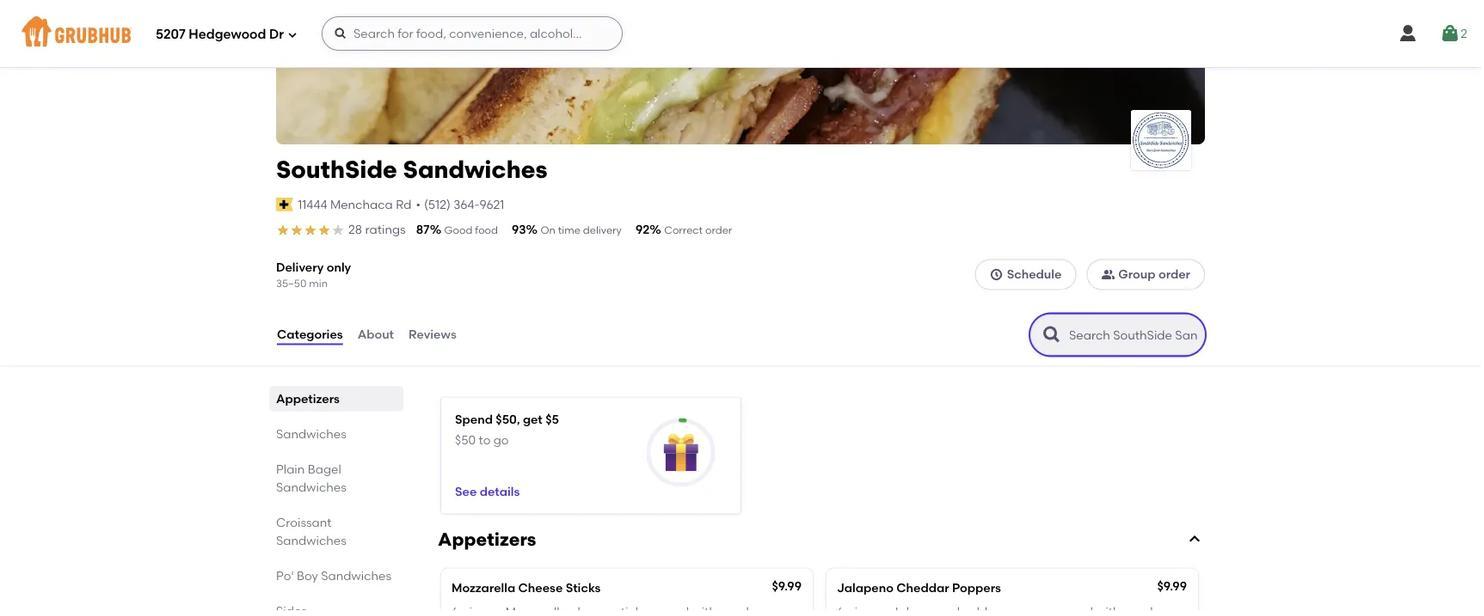 Task type: locate. For each thing, give the bounding box(es) containing it.
11444 menchaca rd button
[[297, 195, 412, 215]]

93
[[512, 223, 526, 237]]

see details
[[455, 485, 520, 499]]

appetizers down "see details" button
[[438, 529, 536, 551]]

rd
[[396, 198, 411, 212]]

po' boy sandwiches
[[276, 569, 391, 584]]

correct
[[664, 224, 703, 237]]

sandwiches up "364-"
[[403, 156, 547, 184]]

appetizers
[[276, 392, 340, 407], [438, 529, 536, 551]]

bagel
[[308, 463, 341, 477]]

southside sandwiches logo image
[[1131, 111, 1191, 170]]

croissant sandwiches tab
[[276, 514, 397, 550]]

mozzarella
[[452, 581, 515, 595]]

time
[[558, 224, 581, 237]]

sandwiches
[[403, 156, 547, 184], [276, 427, 346, 442], [276, 481, 346, 495], [276, 534, 346, 549], [321, 569, 391, 584]]

svg image
[[1398, 23, 1418, 44], [334, 27, 348, 40]]

sandwiches tab
[[276, 426, 397, 444]]

0 vertical spatial appetizers
[[276, 392, 340, 407]]

1 horizontal spatial appetizers
[[438, 529, 536, 551]]

svg image inside appetizers button
[[1188, 533, 1202, 547]]

order right group
[[1158, 268, 1190, 282]]

svg image inside schedule button
[[990, 268, 1003, 282]]

only
[[327, 260, 351, 275]]

sticks
[[566, 581, 601, 595]]

southside sandwiches
[[276, 156, 547, 184]]

0 horizontal spatial order
[[705, 224, 732, 237]]

1 horizontal spatial order
[[1158, 268, 1190, 282]]

group order
[[1118, 268, 1190, 282]]

11444 menchaca rd
[[298, 198, 411, 212]]

svg image inside 2 'button'
[[1440, 23, 1461, 44]]

1 horizontal spatial svg image
[[1398, 23, 1418, 44]]

croissant sandwiches
[[276, 516, 346, 549]]

svg image left 2 'button'
[[1398, 23, 1418, 44]]

good
[[444, 224, 473, 237]]

1 $9.99 from the left
[[772, 579, 802, 594]]

boy
[[297, 569, 318, 584]]

southside
[[276, 156, 397, 184]]

tab
[[276, 603, 397, 612]]

about
[[358, 328, 394, 342]]

spend $50, get $5 $50 to go
[[455, 413, 559, 448]]

po' boy sandwiches tab
[[276, 567, 397, 586]]

to
[[479, 433, 491, 448]]

appetizers button
[[434, 528, 1205, 552]]

about button
[[357, 304, 395, 366]]

1 horizontal spatial $9.99
[[1157, 579, 1187, 594]]

po'
[[276, 569, 294, 584]]

svg image
[[1440, 23, 1461, 44], [287, 30, 298, 40], [990, 268, 1003, 282], [1188, 533, 1202, 547]]

food
[[475, 224, 498, 237]]

$50,
[[496, 413, 520, 427]]

$50
[[455, 433, 476, 448]]

jalapeno
[[837, 581, 894, 595]]

details
[[480, 485, 520, 499]]

spend
[[455, 413, 493, 427]]

categories button
[[276, 304, 344, 366]]

2 $9.99 from the left
[[1157, 579, 1187, 594]]

9621
[[479, 198, 504, 212]]

0 horizontal spatial $9.99
[[772, 579, 802, 594]]

1 vertical spatial order
[[1158, 268, 1190, 282]]

menchaca
[[330, 198, 393, 212]]

people icon image
[[1101, 268, 1115, 282]]

svg image right dr
[[334, 27, 348, 40]]

delivery
[[583, 224, 622, 237]]

87
[[416, 223, 430, 237]]

28
[[348, 223, 362, 237]]

good food
[[444, 224, 498, 237]]

dr
[[269, 27, 284, 42]]

order right "correct"
[[705, 224, 732, 237]]

Search SouthSide Sandwiches search field
[[1067, 328, 1199, 344]]

0 horizontal spatial appetizers
[[276, 392, 340, 407]]

$9.99
[[772, 579, 802, 594], [1157, 579, 1187, 594]]

jalapeno cheddar poppers
[[837, 581, 1001, 595]]

order inside group order button
[[1158, 268, 1190, 282]]

sandwiches down croissant
[[276, 534, 346, 549]]

1 vertical spatial appetizers
[[438, 529, 536, 551]]

sandwiches inside tab
[[276, 534, 346, 549]]

•
[[416, 198, 421, 212]]

plain
[[276, 463, 305, 477]]

Search for food, convenience, alcohol... search field
[[322, 16, 623, 51]]

(512) 364-9621 button
[[424, 196, 504, 214]]

order
[[705, 224, 732, 237], [1158, 268, 1190, 282]]

main navigation navigation
[[0, 0, 1481, 67]]

0 horizontal spatial svg image
[[334, 27, 348, 40]]

• (512) 364-9621
[[416, 198, 504, 212]]

min
[[309, 277, 328, 290]]

appetizers up sandwiches tab
[[276, 392, 340, 407]]

categories
[[277, 328, 343, 342]]

0 vertical spatial order
[[705, 224, 732, 237]]



Task type: describe. For each thing, give the bounding box(es) containing it.
(512)
[[424, 198, 451, 212]]

see details button
[[455, 477, 520, 508]]

delivery only 35–50 min
[[276, 260, 351, 290]]

ratings
[[365, 223, 406, 237]]

order for correct order
[[705, 224, 732, 237]]

correct order
[[664, 224, 732, 237]]

appetizers inside button
[[438, 529, 536, 551]]

go
[[493, 433, 509, 448]]

11444
[[298, 198, 327, 212]]

get
[[523, 413, 543, 427]]

92
[[636, 223, 650, 237]]

364-
[[453, 198, 479, 212]]

subscription pass image
[[276, 198, 293, 212]]

5207
[[156, 27, 186, 42]]

plain bagel sandwiches
[[276, 463, 346, 495]]

poppers
[[952, 581, 1001, 595]]

sandwiches down bagel
[[276, 481, 346, 495]]

2
[[1461, 26, 1467, 41]]

on time delivery
[[541, 224, 622, 237]]

35–50
[[276, 277, 307, 290]]

delivery
[[276, 260, 324, 275]]

reviews
[[409, 328, 457, 342]]

group order button
[[1087, 260, 1205, 291]]

hedgewood
[[189, 27, 266, 42]]

reviews button
[[408, 304, 457, 366]]

see
[[455, 485, 477, 499]]

cheddar
[[896, 581, 949, 595]]

$9.99 for jalapeno cheddar poppers
[[1157, 579, 1187, 594]]

28 ratings
[[348, 223, 406, 237]]

sandwiches down the croissant sandwiches tab at left bottom
[[321, 569, 391, 584]]

5207 hedgewood dr
[[156, 27, 284, 42]]

$9.99 for mozzarella cheese sticks
[[772, 579, 802, 594]]

schedule
[[1007, 268, 1062, 282]]

cheese
[[518, 581, 563, 595]]

mozzarella cheese sticks
[[452, 581, 601, 595]]

group
[[1118, 268, 1156, 282]]

sandwiches up bagel
[[276, 427, 346, 442]]

schedule button
[[975, 260, 1076, 291]]

$5
[[545, 413, 559, 427]]

order for group order
[[1158, 268, 1190, 282]]

on
[[541, 224, 556, 237]]

reward icon image
[[662, 434, 700, 472]]

appetizers inside tab
[[276, 392, 340, 407]]

2 button
[[1440, 18, 1467, 49]]

appetizers tab
[[276, 390, 397, 408]]

plain bagel sandwiches tab
[[276, 461, 397, 497]]

croissant
[[276, 516, 332, 530]]

search icon image
[[1042, 325, 1062, 346]]



Task type: vqa. For each thing, say whether or not it's contained in the screenshot.
Southside at the top left of the page
yes



